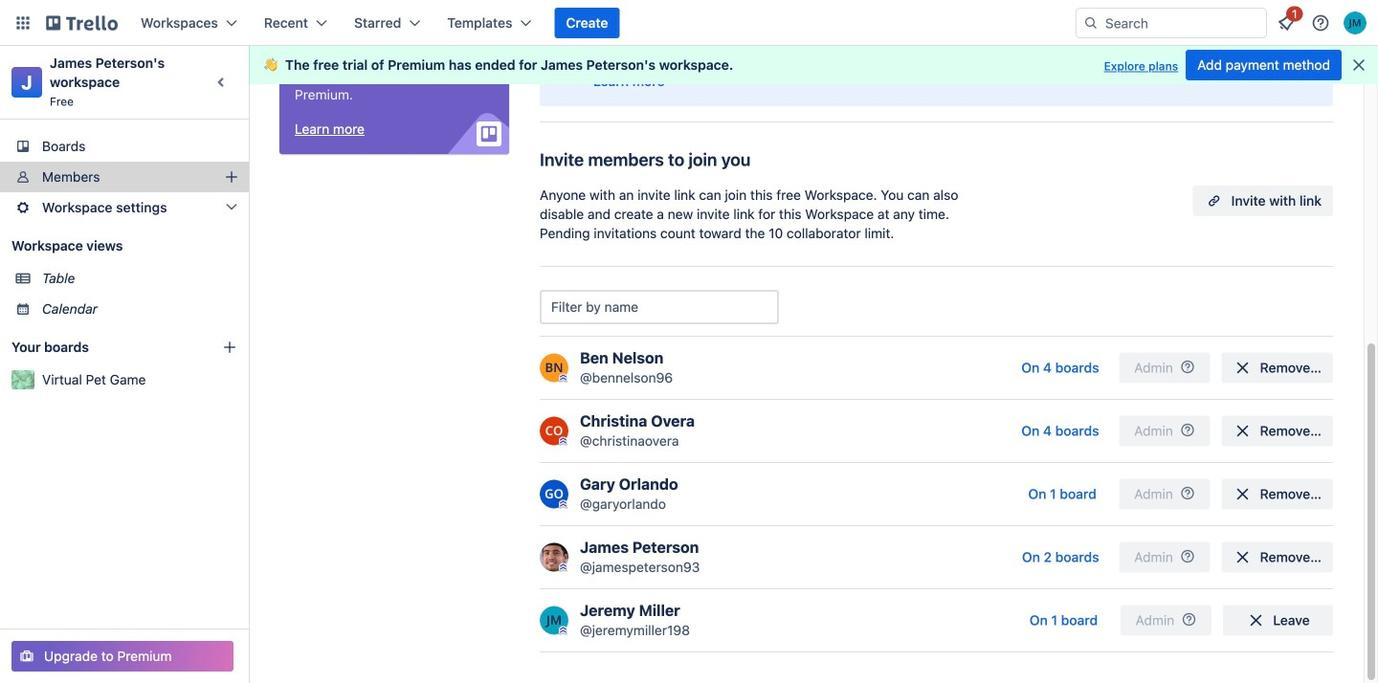 Task type: describe. For each thing, give the bounding box(es) containing it.
1 notification image
[[1275, 11, 1298, 34]]

back to home image
[[46, 8, 118, 38]]

gary orlando (garyorlando) image
[[540, 480, 569, 509]]

christina overa (christinaovera) image
[[540, 417, 569, 446]]

Search field
[[1099, 10, 1266, 36]]

this member is an admin of this workspace. image
[[559, 563, 568, 572]]

wave image
[[264, 56, 278, 74]]

Filter by name text field
[[540, 290, 779, 324]]

this member is an admin of this workspace. image for gary orlando (garyorlando) image
[[559, 500, 568, 509]]



Task type: locate. For each thing, give the bounding box(es) containing it.
2 vertical spatial this member is an admin of this workspace. image
[[559, 626, 568, 635]]

1 horizontal spatial jeremy miller (jeremymiller198) image
[[1344, 11, 1367, 34]]

jeremy miller (jeremymiller198) image down this member is an admin of this workspace. image
[[540, 606, 569, 635]]

0 horizontal spatial jeremy miller (jeremymiller198) image
[[540, 606, 569, 635]]

jeremy miller (jeremymiller198) image inside primary element
[[1344, 11, 1367, 34]]

3 this member is an admin of this workspace. image from the top
[[559, 626, 568, 635]]

jeremy miller (jeremymiller198) image right open information menu image in the top of the page
[[1344, 11, 1367, 34]]

jeremy miller (jeremymiller198) image
[[1344, 11, 1367, 34], [540, 606, 569, 635]]

this member is an admin of this workspace. image up gary orlando (garyorlando) image
[[559, 437, 568, 446]]

2 this member is an admin of this workspace. image from the top
[[559, 500, 568, 509]]

workspace navigation collapse icon image
[[209, 69, 235, 96]]

this member is an admin of this workspace. image
[[559, 437, 568, 446], [559, 500, 568, 509], [559, 626, 568, 635]]

your boards with 1 items element
[[11, 336, 193, 359]]

banner
[[249, 46, 1378, 84]]

0 vertical spatial this member is an admin of this workspace. image
[[559, 437, 568, 446]]

search image
[[1083, 15, 1099, 31]]

primary element
[[0, 0, 1378, 46]]

0 vertical spatial jeremy miller (jeremymiller198) image
[[1344, 11, 1367, 34]]

1 vertical spatial this member is an admin of this workspace. image
[[559, 500, 568, 509]]

ben nelson (bennelson96) image
[[540, 354, 569, 382]]

james peterson (jamespeterson93) image
[[540, 543, 569, 572]]

open information menu image
[[1311, 13, 1330, 33]]

this member is an admin of this workspace. image down this member is an admin of this workspace. image
[[559, 626, 568, 635]]

this member is an admin of this workspace. image up james peterson (jamespeterson93) icon on the left of the page
[[559, 500, 568, 509]]

1 this member is an admin of this workspace. image from the top
[[559, 437, 568, 446]]

this member is an admin of this workspace. image for christina overa (christinaovera) image at left
[[559, 437, 568, 446]]

add board image
[[222, 340, 237, 355]]

1 vertical spatial jeremy miller (jeremymiller198) image
[[540, 606, 569, 635]]



Task type: vqa. For each thing, say whether or not it's contained in the screenshot.
dates,
no



